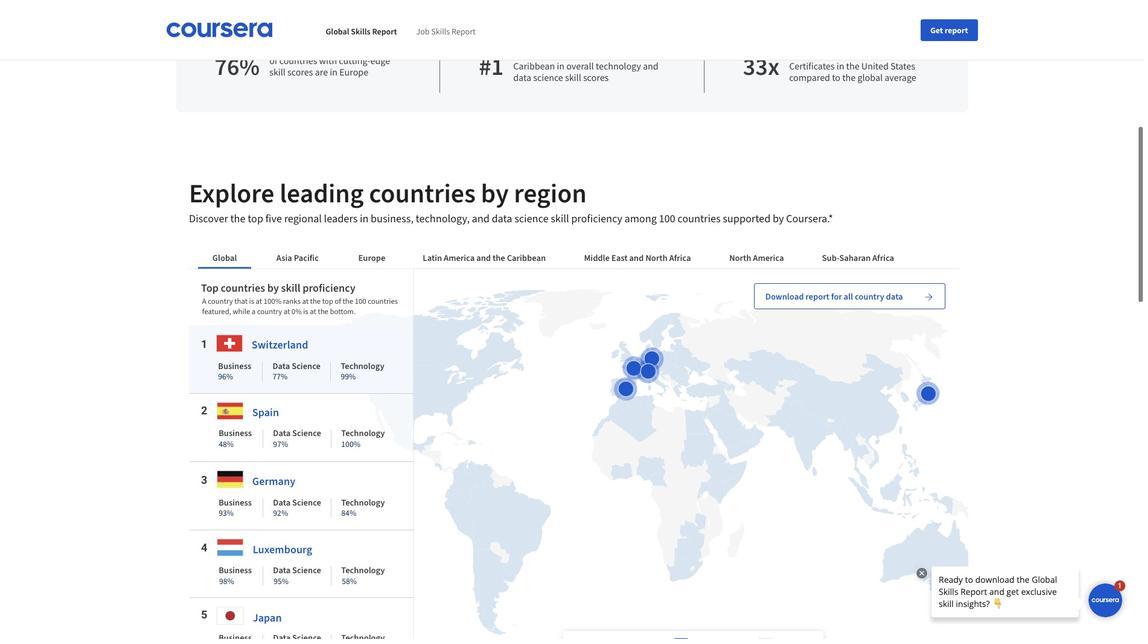 Task type: vqa. For each thing, say whether or not it's contained in the screenshot.
of countries with cutting-edge skill scores are in Europe
yes



Task type: describe. For each thing, give the bounding box(es) containing it.
33x
[[744, 51, 780, 81]]

enrollments
[[813, 48, 862, 60]]

overall
[[567, 60, 594, 72]]

latin
[[559, 48, 580, 60]]

in left 100
[[409, 4, 418, 19]]

strengthening
[[508, 4, 578, 19]]

learners
[[366, 4, 407, 19]]

to
[[833, 71, 841, 83]]

technology,
[[666, 4, 724, 19]]

report for global skills report
[[372, 26, 397, 36]]

states
[[891, 60, 916, 72]]

skills for job
[[432, 26, 450, 36]]

certificates
[[790, 60, 835, 72]]

0 vertical spatial science
[[773, 4, 810, 19]]

of inside of countries with cutting-edge skill scores are in europe
[[270, 54, 278, 66]]

technology
[[596, 60, 641, 72]]

with
[[319, 54, 337, 66]]

1 horizontal spatial and
[[643, 60, 659, 72]]

job skills report link
[[417, 26, 476, 36]]

skill inside the 'ranking for latin america and the caribbean in overall technology and data science skill scores'
[[565, 71, 582, 83]]

#1
[[479, 51, 504, 81]]

100
[[421, 4, 439, 19]]

millions
[[259, 4, 299, 19]]

see
[[215, 4, 233, 19]]

in up global
[[864, 48, 871, 60]]

1 horizontal spatial data
[[748, 4, 770, 19]]

in inside the 'ranking for latin america and the caribbean in overall technology and data science skill scores'
[[557, 60, 565, 72]]

registered
[[314, 4, 364, 19]]

get
[[931, 24, 944, 35]]

skills for global
[[351, 26, 371, 36]]

are inside of countries with cutting-edge skill scores are in europe
[[315, 66, 328, 78]]

0 vertical spatial countries
[[441, 4, 488, 19]]

global
[[326, 26, 350, 36]]

science inside the 'ranking for latin america and the caribbean in overall technology and data science skill scores'
[[534, 71, 563, 83]]



Task type: locate. For each thing, give the bounding box(es) containing it.
2 skills from the left
[[432, 26, 450, 36]]

skills right global
[[351, 26, 371, 36]]

76%
[[215, 51, 260, 81]]

science left skills.
[[773, 4, 810, 19]]

average
[[885, 71, 917, 83]]

0 horizontal spatial data
[[514, 71, 532, 83]]

0 horizontal spatial skill
[[270, 66, 286, 78]]

skills right job
[[432, 26, 450, 36]]

the
[[634, 48, 649, 60]]

1 horizontal spatial skill
[[565, 71, 582, 83]]

1 skills from the left
[[351, 26, 371, 36]]

and
[[726, 4, 746, 19], [617, 48, 632, 60], [643, 60, 659, 72]]

global
[[858, 71, 883, 83]]

countries inside of countries with cutting-edge skill scores are in europe
[[280, 54, 317, 66]]

science down for at the left of the page
[[534, 71, 563, 83]]

1 horizontal spatial countries
[[441, 4, 488, 19]]

1 horizontal spatial skills
[[432, 26, 450, 36]]

cutting-
[[339, 54, 371, 66]]

0 horizontal spatial countries
[[280, 54, 317, 66]]

in left europe
[[330, 66, 338, 78]]

more
[[790, 48, 811, 60]]

2 report from the left
[[452, 26, 476, 36]]

how
[[235, 4, 257, 19]]

0 horizontal spatial report
[[372, 26, 397, 36]]

data down ranking
[[514, 71, 532, 83]]

of right millions
[[301, 4, 311, 19]]

in right certificates
[[837, 60, 845, 72]]

more enrollments in professional certificates in the united states compared to the global average
[[790, 48, 923, 83]]

0 horizontal spatial of
[[270, 54, 278, 66]]

report
[[945, 24, 969, 35]]

data
[[748, 4, 770, 19], [514, 71, 532, 83]]

scores
[[288, 66, 313, 78], [583, 71, 609, 83]]

are left europe
[[315, 66, 328, 78]]

skill down latin
[[565, 71, 582, 83]]

global skills report
[[326, 26, 397, 36]]

get report button
[[921, 19, 978, 41]]

0 vertical spatial data
[[748, 4, 770, 19]]

2 horizontal spatial and
[[726, 4, 746, 19]]

ranking for latin america and the caribbean in overall technology and data science skill scores
[[514, 48, 659, 83]]

1 report from the left
[[372, 26, 397, 36]]

critical
[[581, 4, 614, 19]]

are left strengthening
[[490, 4, 506, 19]]

scores left with
[[288, 66, 313, 78]]

1 horizontal spatial science
[[773, 4, 810, 19]]

of right '76%'
[[270, 54, 278, 66]]

countries up 'job skills report'
[[441, 4, 488, 19]]

0 horizontal spatial science
[[534, 71, 563, 83]]

1 vertical spatial science
[[534, 71, 563, 83]]

see how millions of registered learners in 100 countries are strengthening critical business, technology, and data science skills.
[[215, 4, 840, 19]]

1 vertical spatial are
[[315, 66, 328, 78]]

0 horizontal spatial are
[[315, 66, 328, 78]]

and right the technology,
[[726, 4, 746, 19]]

0 vertical spatial of
[[301, 4, 311, 19]]

1 vertical spatial data
[[514, 71, 532, 83]]

1 horizontal spatial of
[[301, 4, 311, 19]]

1 horizontal spatial are
[[490, 4, 506, 19]]

coursera logo image
[[166, 22, 273, 37]]

the
[[847, 60, 860, 72], [843, 71, 856, 83]]

1 horizontal spatial scores
[[583, 71, 609, 83]]

europe
[[340, 66, 369, 78]]

skill
[[270, 66, 286, 78], [565, 71, 582, 83]]

skill right '76%'
[[270, 66, 286, 78]]

scores inside the 'ranking for latin america and the caribbean in overall technology and data science skill scores'
[[583, 71, 609, 83]]

1 horizontal spatial report
[[452, 26, 476, 36]]

professional
[[873, 48, 923, 60]]

data inside the 'ranking for latin america and the caribbean in overall technology and data science skill scores'
[[514, 71, 532, 83]]

compared
[[790, 71, 831, 83]]

skills
[[351, 26, 371, 36], [432, 26, 450, 36]]

job skills report
[[417, 26, 476, 36]]

1 vertical spatial of
[[270, 54, 278, 66]]

edge
[[371, 54, 390, 66]]

0 horizontal spatial scores
[[288, 66, 313, 78]]

1 vertical spatial countries
[[280, 54, 317, 66]]

0 vertical spatial are
[[490, 4, 506, 19]]

caribbean
[[514, 60, 555, 72]]

skills.
[[812, 4, 840, 19]]

0 horizontal spatial and
[[617, 48, 632, 60]]

in left overall
[[557, 60, 565, 72]]

science
[[773, 4, 810, 19], [534, 71, 563, 83]]

and right technology
[[643, 60, 659, 72]]

america
[[582, 48, 615, 60]]

report right job
[[452, 26, 476, 36]]

in
[[409, 4, 418, 19], [864, 48, 871, 60], [557, 60, 565, 72], [837, 60, 845, 72], [330, 66, 338, 78]]

countries left with
[[280, 54, 317, 66]]

scores inside of countries with cutting-edge skill scores are in europe
[[288, 66, 313, 78]]

of countries with cutting-edge skill scores are in europe
[[270, 54, 390, 78]]

of
[[301, 4, 311, 19], [270, 54, 278, 66]]

report for job skills report
[[452, 26, 476, 36]]

global skills report link
[[326, 26, 397, 36]]

0 horizontal spatial skills
[[351, 26, 371, 36]]

business,
[[617, 4, 663, 19]]

report down learners
[[372, 26, 397, 36]]

in inside of countries with cutting-edge skill scores are in europe
[[330, 66, 338, 78]]

data up 33x on the right
[[748, 4, 770, 19]]

get report
[[931, 24, 969, 35]]

job
[[417, 26, 430, 36]]

for
[[546, 48, 557, 60]]

are
[[490, 4, 506, 19], [315, 66, 328, 78]]

and left the
[[617, 48, 632, 60]]

skill inside of countries with cutting-edge skill scores are in europe
[[270, 66, 286, 78]]

countries
[[441, 4, 488, 19], [280, 54, 317, 66]]

scores down the 'america'
[[583, 71, 609, 83]]

report
[[372, 26, 397, 36], [452, 26, 476, 36]]

united
[[862, 60, 889, 72]]

ranking
[[514, 48, 544, 60]]



